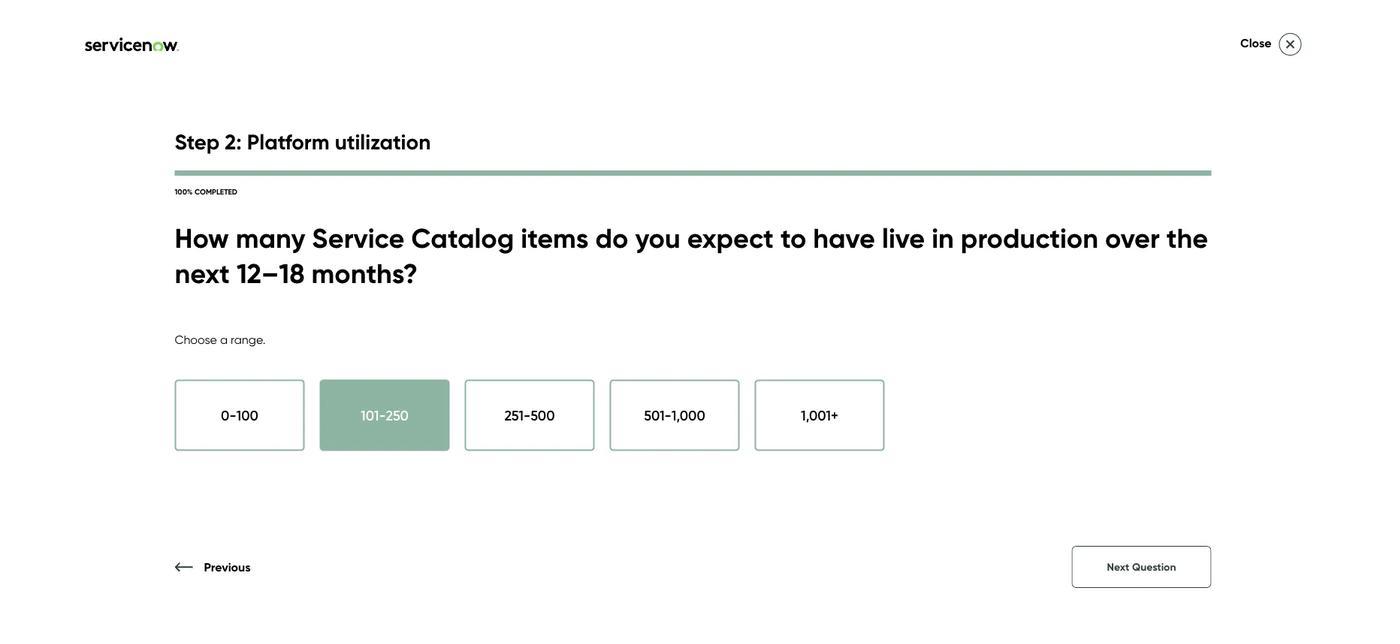 Task type: describe. For each thing, give the bounding box(es) containing it.
have inside how many service catalog items do you expect to have live in production over the next 12–18 months?
[[813, 222, 875, 255]]

teams
[[1105, 379, 1144, 395]]

estimate
[[748, 460, 802, 476]]

range.
[[231, 332, 265, 347]]

1 horizontal spatial platform
[[763, 358, 816, 375]]

with
[[760, 399, 786, 415]]

team inside use the platform team estimator to find out how many people you need to build your team and get a shareable estimate report.
[[1173, 439, 1206, 456]]

100% completed
[[175, 187, 237, 196]]

live
[[882, 222, 925, 255]]

customer
[[143, 42, 224, 64]]

many inside how many service catalog items do you expect to have live in production over the next 12–18 months?
[[236, 222, 305, 255]]

and inside use the platform team estimator to find out how many people you need to build your team and get a shareable estimate report.
[[1209, 439, 1234, 456]]

to left build
[[1093, 439, 1106, 456]]

platform for team
[[696, 439, 748, 456]]

the left 'right'
[[1181, 379, 1201, 395]]

choose
[[175, 332, 217, 347]]

service
[[312, 222, 404, 255]]

estimator inside use the platform team estimator to find out how many people you need to build your team and get a shareable estimate report.
[[789, 439, 847, 456]]

501-
[[644, 407, 671, 424]]

your for team
[[1143, 439, 1170, 456]]

servicenow platform team estimator
[[646, 202, 1109, 325]]

customer success center link
[[30, 42, 361, 64]]

team inside your servicenow® platform team establishes, maintains, and extends servicenow as a strategic business platform in your organization. the strongest servicenow platform teams have the right number of people with the skills to support the now platform®.
[[819, 358, 852, 375]]

0 horizontal spatial a
[[220, 332, 228, 347]]

next
[[175, 257, 230, 290]]

get
[[646, 460, 668, 476]]

platform inside the servicenow platform team estimator
[[920, 202, 1109, 262]]

over
[[1105, 222, 1160, 255]]

have inside your servicenow® platform team establishes, maintains, and extends servicenow as a strategic business platform in your organization. the strongest servicenow platform teams have the right number of people with the skills to support the now platform®.
[[1147, 379, 1178, 395]]

a inside use the platform team estimator to find out how many people you need to build your team and get a shareable estimate report.
[[671, 460, 680, 476]]

need
[[1058, 439, 1090, 456]]

center
[[299, 42, 356, 64]]

success
[[228, 42, 294, 64]]

organization.
[[801, 379, 882, 395]]

you inside how many service catalog items do you expect to have live in production over the next 12–18 months?
[[635, 222, 680, 255]]

platform for utilization
[[247, 128, 330, 155]]

2:
[[225, 128, 242, 155]]

number
[[646, 399, 694, 415]]

the
[[886, 379, 908, 395]]

now
[[936, 399, 963, 415]]

completed
[[195, 187, 237, 196]]

step 2: platform utilization
[[175, 128, 431, 155]]

question
[[1132, 561, 1176, 574]]

production
[[961, 222, 1098, 255]]

customer success center
[[143, 42, 356, 64]]

the inside how many service catalog items do you expect to have live in production over the next 12–18 months?
[[1167, 222, 1208, 255]]

months?
[[311, 257, 418, 290]]

100%
[[175, 187, 193, 196]]

1 horizontal spatial servicenow
[[973, 379, 1045, 395]]

how
[[175, 222, 229, 255]]

report.
[[806, 460, 847, 476]]

2 horizontal spatial servicenow
[[1078, 358, 1150, 375]]

0 horizontal spatial platform
[[702, 379, 754, 395]]

2 horizontal spatial platform
[[1049, 379, 1101, 395]]

maintains,
[[930, 358, 993, 375]]

extends
[[1025, 358, 1074, 375]]

previous
[[204, 560, 251, 574]]

101-250
[[361, 407, 409, 424]]

251-500
[[504, 407, 555, 424]]

to left find
[[851, 439, 863, 456]]

support
[[860, 399, 909, 415]]



Task type: locate. For each thing, give the bounding box(es) containing it.
2 vertical spatial servicenow
[[973, 379, 1045, 395]]

1,001+
[[801, 407, 838, 424]]

people right of
[[713, 399, 757, 415]]

estimator
[[779, 265, 990, 325], [789, 439, 847, 456]]

0 vertical spatial in
[[932, 222, 954, 255]]

0 horizontal spatial platform
[[247, 128, 330, 155]]

out
[[893, 439, 914, 456]]

use
[[646, 439, 669, 456]]

the right use at left
[[673, 439, 693, 456]]

2 horizontal spatial a
[[1172, 358, 1180, 375]]

platform up with
[[763, 358, 816, 375]]

in inside how many service catalog items do you expect to have live in production over the next 12–18 months?
[[932, 222, 954, 255]]

500
[[531, 407, 555, 424]]

people
[[713, 399, 757, 415], [985, 439, 1029, 456]]

0 horizontal spatial have
[[813, 222, 875, 255]]

platform down servicenow® at the bottom of page
[[702, 379, 754, 395]]

a inside your servicenow® platform team establishes, maintains, and extends servicenow as a strategic business platform in your organization. the strongest servicenow platform teams have the right number of people with the skills to support the now platform®.
[[1172, 358, 1180, 375]]

a right get
[[671, 460, 680, 476]]

your right build
[[1143, 439, 1170, 456]]

and inside your servicenow® platform team establishes, maintains, and extends servicenow as a strategic business platform in your organization. the strongest servicenow platform teams have the right number of people with the skills to support the now platform®.
[[997, 358, 1021, 375]]

1 horizontal spatial a
[[671, 460, 680, 476]]

the right with
[[789, 399, 810, 415]]

to inside your servicenow® platform team establishes, maintains, and extends servicenow as a strategic business platform in your organization. the strongest servicenow platform teams have the right number of people with the skills to support the now platform®.
[[844, 399, 857, 415]]

items
[[521, 222, 589, 255]]

business
[[646, 379, 698, 395]]

the inside use the platform team estimator to find out how many people you need to build your team and get a shareable estimate report.
[[673, 439, 693, 456]]

1 horizontal spatial people
[[985, 439, 1029, 456]]

1 vertical spatial people
[[985, 439, 1029, 456]]

people inside use the platform team estimator to find out how many people you need to build your team and get a shareable estimate report.
[[985, 439, 1029, 456]]

1 vertical spatial in
[[758, 379, 768, 395]]

team inside use the platform team estimator to find out how many people you need to build your team and get a shareable estimate report.
[[752, 439, 786, 456]]

people down platform®.
[[985, 439, 1029, 456]]

you right do
[[635, 222, 680, 255]]

501-1,000
[[644, 407, 705, 424]]

people inside your servicenow® platform team establishes, maintains, and extends servicenow as a strategic business platform in your organization. the strongest servicenow platform teams have the right number of people with the skills to support the now platform®.
[[713, 399, 757, 415]]

utilization
[[335, 128, 431, 155]]

0 horizontal spatial servicenow
[[646, 202, 908, 262]]

1 vertical spatial team
[[752, 439, 786, 456]]

platform inside use the platform team estimator to find out how many people you need to build your team and get a shareable estimate report.
[[696, 439, 748, 456]]

have left live
[[813, 222, 875, 255]]

team up organization.
[[819, 358, 852, 375]]

0 horizontal spatial many
[[236, 222, 305, 255]]

estimator inside the servicenow platform team estimator
[[779, 265, 990, 325]]

do
[[595, 222, 628, 255]]

2 vertical spatial a
[[671, 460, 680, 476]]

build
[[1109, 439, 1140, 456]]

next question link
[[1072, 546, 1211, 588]]

servicenow®
[[676, 358, 760, 375]]

platform
[[247, 128, 330, 155], [920, 202, 1109, 262], [696, 439, 748, 456]]

how
[[918, 439, 943, 456]]

101-
[[361, 407, 386, 424]]

close
[[1240, 36, 1271, 50]]

0 vertical spatial you
[[635, 222, 680, 255]]

how many service catalog items do you expect to have live in production over the next 12–18 months?
[[175, 222, 1208, 290]]

catalog
[[411, 222, 514, 255]]

your for organization.
[[772, 379, 798, 395]]

have down as
[[1147, 379, 1178, 395]]

your up with
[[772, 379, 798, 395]]

0 vertical spatial team
[[819, 358, 852, 375]]

251-
[[504, 407, 531, 424]]

in inside your servicenow® platform team establishes, maintains, and extends servicenow as a strategic business platform in your organization. the strongest servicenow platform teams have the right number of people with the skills to support the now platform®.
[[758, 379, 768, 395]]

in
[[932, 222, 954, 255], [758, 379, 768, 395]]

servicenow inside the servicenow platform team estimator
[[646, 202, 908, 262]]

1 horizontal spatial many
[[947, 439, 981, 456]]

0-
[[221, 407, 236, 424]]

platform®.
[[967, 399, 1033, 415]]

strongest
[[912, 379, 970, 395]]

0 vertical spatial team
[[646, 265, 767, 325]]

0 vertical spatial servicenow
[[646, 202, 908, 262]]

step
[[175, 128, 220, 155]]

0 horizontal spatial and
[[997, 358, 1021, 375]]

1 horizontal spatial in
[[932, 222, 954, 255]]

estimator down live
[[779, 265, 990, 325]]

a right as
[[1172, 358, 1180, 375]]

the
[[1167, 222, 1208, 255], [1181, 379, 1201, 395], [789, 399, 810, 415], [912, 399, 932, 415], [673, 439, 693, 456]]

team inside the servicenow platform team estimator
[[646, 265, 767, 325]]

estimator up report.
[[789, 439, 847, 456]]

1 vertical spatial your
[[1143, 439, 1170, 456]]

1,000
[[671, 407, 705, 424]]

many up 12–18 on the left of the page
[[236, 222, 305, 255]]

next question
[[1107, 561, 1176, 574]]

next
[[1107, 561, 1129, 574]]

0 horizontal spatial your
[[772, 379, 798, 395]]

strategic
[[1184, 358, 1238, 375]]

0 vertical spatial platform
[[247, 128, 330, 155]]

the right over
[[1167, 222, 1208, 255]]

and down 'right'
[[1209, 439, 1234, 456]]

in up with
[[758, 379, 768, 395]]

a
[[220, 332, 228, 347], [1172, 358, 1180, 375], [671, 460, 680, 476]]

the left now
[[912, 399, 932, 415]]

0 horizontal spatial in
[[758, 379, 768, 395]]

in right live
[[932, 222, 954, 255]]

12–18
[[237, 257, 305, 290]]

and
[[997, 358, 1021, 375], [1209, 439, 1234, 456]]

you inside use the platform team estimator to find out how many people you need to build your team and get a shareable estimate report.
[[1032, 439, 1054, 456]]

0 vertical spatial people
[[713, 399, 757, 415]]

1 horizontal spatial team
[[1173, 439, 1206, 456]]

1 vertical spatial platform
[[920, 202, 1109, 262]]

0 vertical spatial many
[[236, 222, 305, 255]]

team up estimate
[[752, 439, 786, 456]]

have
[[813, 222, 875, 255], [1147, 379, 1178, 395]]

establishes,
[[855, 358, 927, 375]]

100
[[236, 407, 258, 424]]

1 horizontal spatial platform
[[696, 439, 748, 456]]

many
[[236, 222, 305, 255], [947, 439, 981, 456]]

and left extends
[[997, 358, 1021, 375]]

your inside your servicenow® platform team establishes, maintains, and extends servicenow as a strategic business platform in your organization. the strongest servicenow platform teams have the right number of people with the skills to support the now platform®.
[[772, 379, 798, 395]]

1 horizontal spatial your
[[1143, 439, 1170, 456]]

0 vertical spatial estimator
[[779, 265, 990, 325]]

your
[[772, 379, 798, 395], [1143, 439, 1170, 456]]

1 vertical spatial servicenow
[[1078, 358, 1150, 375]]

team
[[646, 265, 767, 325], [752, 439, 786, 456]]

2 horizontal spatial platform
[[920, 202, 1109, 262]]

1 vertical spatial team
[[1173, 439, 1206, 456]]

1 vertical spatial have
[[1147, 379, 1178, 395]]

2 vertical spatial platform
[[696, 439, 748, 456]]

1 horizontal spatial you
[[1032, 439, 1054, 456]]

0 horizontal spatial team
[[819, 358, 852, 375]]

team
[[819, 358, 852, 375], [1173, 439, 1206, 456]]

to right expect
[[780, 222, 806, 255]]

choose a range.
[[175, 332, 265, 347]]

1 horizontal spatial and
[[1209, 439, 1234, 456]]

0 vertical spatial your
[[772, 379, 798, 395]]

to
[[780, 222, 806, 255], [844, 399, 857, 415], [851, 439, 863, 456], [1093, 439, 1106, 456]]

of
[[697, 399, 709, 415]]

250
[[386, 407, 409, 424]]

to inside how many service catalog items do you expect to have live in production over the next 12–18 months?
[[780, 222, 806, 255]]

0 horizontal spatial people
[[713, 399, 757, 415]]

you left need at the bottom right
[[1032, 439, 1054, 456]]

team down expect
[[646, 265, 767, 325]]

shareable
[[683, 460, 745, 476]]

to down organization.
[[844, 399, 857, 415]]

a left range.
[[220, 332, 228, 347]]

servicenow
[[646, 202, 908, 262], [1078, 358, 1150, 375], [973, 379, 1045, 395]]

platform down extends
[[1049, 379, 1101, 395]]

as
[[1154, 358, 1168, 375]]

1 vertical spatial you
[[1032, 439, 1054, 456]]

skills
[[813, 399, 840, 415]]

0-100
[[221, 407, 258, 424]]

0 horizontal spatial you
[[635, 222, 680, 255]]

1 vertical spatial a
[[1172, 358, 1180, 375]]

use the platform team estimator to find out how many people you need to build your team and get a shareable estimate report.
[[646, 439, 1234, 476]]

platform
[[763, 358, 816, 375], [702, 379, 754, 395], [1049, 379, 1101, 395]]

many right how
[[947, 439, 981, 456]]

your inside use the platform team estimator to find out how many people you need to build your team and get a shareable estimate report.
[[1143, 439, 1170, 456]]

team right build
[[1173, 439, 1206, 456]]

you
[[635, 222, 680, 255], [1032, 439, 1054, 456]]

many inside use the platform team estimator to find out how many people you need to build your team and get a shareable estimate report.
[[947, 439, 981, 456]]

expect
[[687, 222, 774, 255]]

0 vertical spatial have
[[813, 222, 875, 255]]

1 vertical spatial many
[[947, 439, 981, 456]]

find
[[867, 439, 890, 456]]

1 vertical spatial estimator
[[789, 439, 847, 456]]

your servicenow® platform team establishes, maintains, and extends servicenow as a strategic business platform in your organization. the strongest servicenow platform teams have the right number of people with the skills to support the now platform®.
[[646, 358, 1238, 415]]

0 vertical spatial and
[[997, 358, 1021, 375]]

0 vertical spatial a
[[220, 332, 228, 347]]

right
[[1205, 379, 1233, 395]]

1 horizontal spatial have
[[1147, 379, 1178, 395]]

your
[[646, 358, 673, 375]]

1 vertical spatial and
[[1209, 439, 1234, 456]]



Task type: vqa. For each thing, say whether or not it's contained in the screenshot.
team.
no



